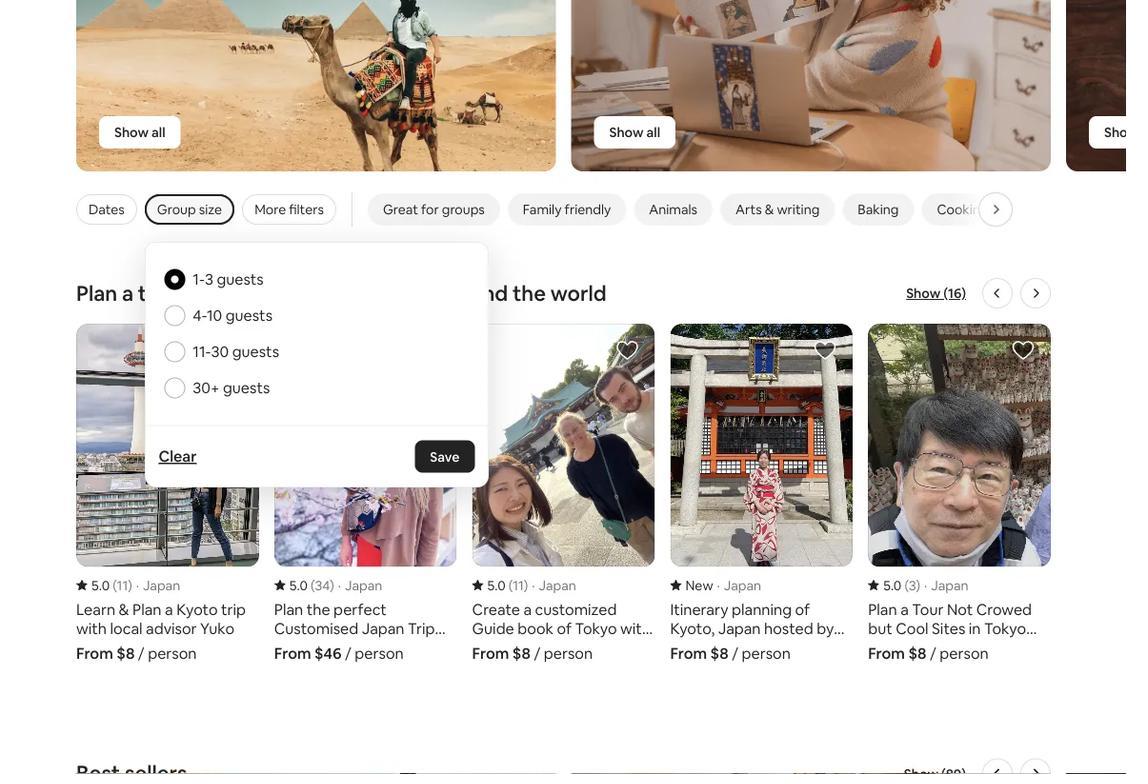 Task type: locate. For each thing, give the bounding box(es) containing it.
/ inside create a customized guide book of tokyo with a local guide group
[[534, 644, 541, 664]]

11 for create a customized guide book of tokyo with a local guide group
[[513, 577, 524, 594]]

japan inside group
[[345, 577, 382, 594]]

1 person from the left
[[148, 644, 197, 664]]

$8 inside learn & plan a kyoto trip with local advisor yuko group
[[116, 644, 135, 664]]

) inside create a customized guide book of tokyo with a local guide group
[[524, 577, 528, 594]]

· inside plan the perfect customised japan trip with local expert group
[[338, 577, 341, 594]]

from inside learn & plan a kyoto trip with local advisor yuko group
[[76, 644, 113, 664]]

show all up animals element on the right top of page
[[609, 124, 660, 141]]

person for learn & plan a kyoto trip with local advisor yuko group
[[148, 644, 197, 664]]

$8 inside itinerary planning of kyoto, japan hosted by tomoko & group
[[711, 644, 729, 664]]

$46
[[314, 644, 342, 664]]

2 5.0 ( 11 ) from the left
[[488, 577, 528, 594]]

$8 for plan a tour not crowed but cool sites in tokyo local group
[[909, 644, 927, 664]]

1 ) from the left
[[128, 577, 132, 594]]

from inside plan the perfect customised japan trip with local expert group
[[274, 644, 311, 664]]

1 / from the left
[[138, 644, 145, 664]]

show all up group
[[114, 124, 165, 141]]

family friendly button
[[508, 193, 626, 226]]

( inside plan the perfect customised japan trip with local expert group
[[311, 577, 315, 594]]

arts & writing
[[736, 201, 820, 218]]

1 show all from the left
[[114, 124, 165, 141]]

1 all from the left
[[152, 124, 165, 141]]

) for plan the perfect customised japan trip with local expert group
[[330, 577, 334, 594]]

group
[[157, 201, 196, 218]]

1 5.0 from the left
[[91, 577, 110, 594]]

show (16)
[[906, 285, 966, 302]]

rating 5.0 out of 5; 3 reviews image
[[868, 577, 921, 594]]

from
[[76, 644, 113, 664], [274, 644, 311, 664], [472, 644, 509, 664], [670, 644, 707, 664], [868, 644, 905, 664]]

great for groups
[[383, 201, 485, 218]]

the
[[513, 280, 546, 307]]

) for plan a tour not crowed but cool sites in tokyo local group
[[916, 577, 921, 594]]

5 · japan from the left
[[924, 577, 969, 594]]

) inside plan the perfect customised japan trip with local expert group
[[330, 577, 334, 594]]

( inside plan a tour not crowed but cool sites in tokyo local group
[[905, 577, 909, 594]]

guests
[[217, 270, 264, 289], [226, 306, 273, 325], [232, 342, 279, 362], [223, 378, 270, 398]]

1 japan from the left
[[143, 577, 180, 594]]

4 japan from the left
[[724, 577, 761, 594]]

show
[[114, 124, 149, 141], [609, 124, 644, 141], [906, 285, 941, 302]]

all for 1st "show all" link from the left
[[152, 124, 165, 141]]

· for rating 5.0 out of 5; 34 reviews image
[[338, 577, 341, 594]]

0 vertical spatial 3
[[205, 270, 213, 289]]

· inside create a customized guide book of tokyo with a local guide group
[[532, 577, 535, 594]]

1 horizontal spatial rating 5.0 out of 5; 11 reviews image
[[472, 577, 528, 594]]

from inside create a customized guide book of tokyo with a local guide group
[[472, 644, 509, 664]]

1 5.0 ( 11 ) from the left
[[91, 577, 132, 594]]

5.0 inside plan a tour not crowed but cool sites in tokyo local group
[[884, 577, 902, 594]]

save
[[430, 448, 460, 466]]

show all link up animals element on the right top of page
[[594, 116, 676, 149]]

guests right 10
[[226, 306, 273, 325]]

0 horizontal spatial all
[[152, 124, 165, 141]]

4 · from the left
[[717, 577, 720, 594]]

person inside itinerary planning of kyoto, japan hosted by tomoko & group
[[742, 644, 791, 664]]

from for plan a tour not crowed but cool sites in tokyo local group
[[868, 644, 905, 664]]

· japan inside plan a tour not crowed but cool sites in tokyo local group
[[924, 577, 969, 594]]

3 ) from the left
[[524, 577, 528, 594]]

· inside itinerary planning of kyoto, japan hosted by tomoko & group
[[717, 577, 720, 594]]

all up animals element on the right top of page
[[647, 124, 660, 141]]

save button
[[415, 441, 475, 473]]

4 ) from the left
[[916, 577, 921, 594]]

&
[[765, 201, 774, 218]]

) inside plan a tour not crowed but cool sites in tokyo local group
[[916, 577, 921, 594]]

3 from from the left
[[472, 644, 509, 664]]

1-3 guests
[[193, 270, 264, 289]]

5.0 for learn & plan a kyoto trip with local advisor yuko group
[[91, 577, 110, 594]]

new
[[686, 577, 713, 594]]

2 ) from the left
[[330, 577, 334, 594]]

1 from $8 / person from the left
[[76, 644, 197, 664]]

4 from $8 / person from the left
[[868, 644, 989, 664]]

1 · japan from the left
[[136, 577, 180, 594]]

1 horizontal spatial show
[[609, 124, 644, 141]]

1 11 from the left
[[117, 577, 128, 594]]

for
[[421, 201, 439, 218]]

from inside plan a tour not crowed but cool sites in tokyo local group
[[868, 644, 905, 664]]

baking element
[[858, 201, 899, 218]]

0 horizontal spatial 3
[[205, 270, 213, 289]]

1 show all link from the left
[[99, 116, 181, 149]]

from $8 / person inside itinerary planning of kyoto, japan hosted by tomoko & group
[[670, 644, 791, 664]]

2 show all link from the left
[[594, 116, 676, 149]]

1 vertical spatial 3
[[909, 577, 916, 594]]

0 horizontal spatial rating 5.0 out of 5; 11 reviews image
[[76, 577, 132, 594]]

2 5.0 from the left
[[290, 577, 308, 594]]

30
[[211, 342, 229, 362]]

4 · japan from the left
[[717, 577, 761, 594]]

5 · from the left
[[924, 577, 927, 594]]

create a customized guide book of tokyo with a local guide group
[[472, 324, 655, 664]]

· japan inside create a customized guide book of tokyo with a local guide group
[[532, 577, 576, 594]]

) inside learn & plan a kyoto trip with local advisor yuko group
[[128, 577, 132, 594]]

save this experience image for create a customized guide book of tokyo with a local guide group
[[616, 339, 639, 362]]

4 person from the left
[[742, 644, 791, 664]]

japan for plan the perfect customised japan trip with local expert group
[[345, 577, 382, 594]]

2 person from the left
[[355, 644, 404, 664]]

guests for 11-30 guests
[[232, 342, 279, 362]]

$8
[[116, 644, 135, 664], [513, 644, 531, 664], [711, 644, 729, 664], [909, 644, 927, 664]]

· japan inside plan the perfect customised japan trip with local expert group
[[338, 577, 382, 594]]

from $8 / person inside learn & plan a kyoto trip with local advisor yuko group
[[76, 644, 197, 664]]

save this experience image inside learn & plan a kyoto trip with local advisor yuko group
[[220, 339, 243, 362]]

rating 5.0 out of 5; 11 reviews image
[[76, 577, 132, 594], [472, 577, 528, 594]]

3 · japan from the left
[[532, 577, 576, 594]]

person inside plan a tour not crowed but cool sites in tokyo local group
[[940, 644, 989, 664]]

from for itinerary planning of kyoto, japan hosted by tomoko & group at the right of the page
[[670, 644, 707, 664]]

/ inside plan a tour not crowed but cool sites in tokyo local group
[[930, 644, 937, 664]]

arts & writing element
[[736, 201, 820, 218]]

3 from $8 / person from the left
[[670, 644, 791, 664]]

save this experience image
[[814, 339, 837, 362], [1012, 339, 1035, 362]]

groups
[[442, 201, 485, 218]]

japan inside plan a tour not crowed but cool sites in tokyo local group
[[931, 577, 969, 594]]

rating 5.0 out of 5; 34 reviews image
[[274, 577, 334, 594]]

from $8 / person
[[76, 644, 197, 664], [472, 644, 593, 664], [670, 644, 791, 664], [868, 644, 989, 664]]

with
[[178, 280, 221, 307]]

show all for 1st "show all" link from right
[[609, 124, 660, 141]]

show all link up group
[[99, 116, 181, 149]]

japan inside group
[[724, 577, 761, 594]]

japan inside create a customized guide book of tokyo with a local guide group
[[539, 577, 576, 594]]

0 horizontal spatial show
[[114, 124, 149, 141]]

save this experience image inside create a customized guide book of tokyo with a local guide group
[[616, 339, 639, 362]]

4 $8 from the left
[[909, 644, 927, 664]]

/ inside itinerary planning of kyoto, japan hosted by tomoko & group
[[732, 644, 739, 664]]

local
[[326, 280, 372, 307]]

group size button
[[145, 194, 235, 225]]

3 · from the left
[[532, 577, 535, 594]]

2 rating 5.0 out of 5; 11 reviews image from the left
[[472, 577, 528, 594]]

arts
[[736, 201, 762, 218]]

1 horizontal spatial save this experience image
[[1012, 339, 1035, 362]]

1 ( from the left
[[113, 577, 117, 594]]

person inside create a customized guide book of tokyo with a local guide group
[[544, 644, 593, 664]]

( inside learn & plan a kyoto trip with local advisor yuko group
[[113, 577, 117, 594]]

1 horizontal spatial 5.0 ( 11 )
[[488, 577, 528, 594]]

0 horizontal spatial show all
[[114, 124, 165, 141]]

1 horizontal spatial save this experience image
[[616, 339, 639, 362]]

/ for learn & plan a kyoto trip with local advisor yuko group
[[138, 644, 145, 664]]

5 / from the left
[[930, 644, 937, 664]]

0 horizontal spatial 11
[[117, 577, 128, 594]]

· for rating 5.0 out of 5; 3 reviews image
[[924, 577, 927, 594]]

clear
[[158, 447, 197, 466]]

5 from from the left
[[868, 644, 905, 664]]

from inside itinerary planning of kyoto, japan hosted by tomoko & group
[[670, 644, 707, 664]]

3 person from the left
[[544, 644, 593, 664]]

baking button
[[843, 193, 914, 226]]

4 5.0 from the left
[[884, 577, 902, 594]]

· japan inside itinerary planning of kyoto, japan hosted by tomoko & group
[[717, 577, 761, 594]]

help
[[226, 280, 269, 307]]

2 japan from the left
[[345, 577, 382, 594]]

30+ guests radio
[[164, 378, 185, 399]]

$8 inside create a customized guide book of tokyo with a local guide group
[[513, 644, 531, 664]]

learn & plan a kyoto trip with local advisor yuko group
[[76, 324, 259, 664]]

2 from $8 / person from the left
[[472, 644, 593, 664]]

5.0 inside learn & plan a kyoto trip with local advisor yuko group
[[91, 577, 110, 594]]

save this experience image for learn & plan a kyoto trip with local advisor yuko group
[[220, 339, 243, 362]]

(
[[113, 577, 117, 594], [311, 577, 315, 594], [509, 577, 513, 594], [905, 577, 909, 594]]

around
[[438, 280, 508, 307]]

· japan for itinerary planning of kyoto, japan hosted by tomoko & group at the right of the page
[[717, 577, 761, 594]]

2 horizontal spatial show
[[906, 285, 941, 302]]

2 $8 from the left
[[513, 644, 531, 664]]

1 horizontal spatial 3
[[909, 577, 916, 594]]

· japan
[[136, 577, 180, 594], [338, 577, 382, 594], [532, 577, 576, 594], [717, 577, 761, 594], [924, 577, 969, 594]]

3
[[205, 270, 213, 289], [909, 577, 916, 594]]

) for create a customized guide book of tokyo with a local guide group
[[524, 577, 528, 594]]

1 save this experience image from the left
[[220, 339, 243, 362]]

· japan for create a customized guide book of tokyo with a local guide group
[[532, 577, 576, 594]]

2 11 from the left
[[513, 577, 524, 594]]

5 person from the left
[[940, 644, 989, 664]]

3 / from the left
[[534, 644, 541, 664]]

plan
[[76, 280, 117, 307]]

save this experience image
[[220, 339, 243, 362], [616, 339, 639, 362]]

2 show all from the left
[[609, 124, 660, 141]]

great for groups button
[[368, 193, 500, 226]]

11
[[117, 577, 128, 594], [513, 577, 524, 594]]

/ inside learn & plan a kyoto trip with local advisor yuko group
[[138, 644, 145, 664]]

5.0 ( 11 )
[[91, 577, 132, 594], [488, 577, 528, 594]]

/ for itinerary planning of kyoto, japan hosted by tomoko & group at the right of the page
[[732, 644, 739, 664]]

from $8 / person for plan a tour not crowed but cool sites in tokyo local group
[[868, 644, 989, 664]]

4-10 guests radio
[[164, 305, 185, 326]]

1-
[[193, 270, 205, 289]]

from $8 / person for learn & plan a kyoto trip with local advisor yuko group
[[76, 644, 197, 664]]

$8 inside plan a tour not crowed but cool sites in tokyo local group
[[909, 644, 927, 664]]

from $8 / person inside create a customized guide book of tokyo with a local guide group
[[472, 644, 593, 664]]

from $8 / person inside plan a tour not crowed but cool sites in tokyo local group
[[868, 644, 989, 664]]

$8 for itinerary planning of kyoto, japan hosted by tomoko & group at the right of the page
[[711, 644, 729, 664]]

· japan for plan the perfect customised japan trip with local expert group
[[338, 577, 382, 594]]

baking
[[858, 201, 899, 218]]

show all
[[114, 124, 165, 141], [609, 124, 660, 141]]

animals button
[[634, 193, 713, 226]]

3 $8 from the left
[[711, 644, 729, 664]]

3 japan from the left
[[539, 577, 576, 594]]

all
[[152, 124, 165, 141], [647, 124, 660, 141]]

2 save this experience image from the left
[[1012, 339, 1035, 362]]

5.0 inside create a customized guide book of tokyo with a local guide group
[[488, 577, 506, 594]]

· for rating 5.0 out of 5; 11 reviews image in create a customized guide book of tokyo with a local guide group
[[532, 577, 535, 594]]

2 / from the left
[[345, 644, 351, 664]]

10
[[207, 306, 222, 325]]

3 5.0 from the left
[[488, 577, 506, 594]]

from $8 / person for create a customized guide book of tokyo with a local guide group
[[472, 644, 593, 664]]

japan
[[143, 577, 180, 594], [345, 577, 382, 594], [539, 577, 576, 594], [724, 577, 761, 594], [931, 577, 969, 594]]

11 inside learn & plan a kyoto trip with local advisor yuko group
[[117, 577, 128, 594]]

5.0 ( 11 ) inside create a customized guide book of tokyo with a local guide group
[[488, 577, 528, 594]]

rating 5.0 out of 5; 11 reviews image inside learn & plan a kyoto trip with local advisor yuko group
[[76, 577, 132, 594]]

2 · japan from the left
[[338, 577, 382, 594]]

5.0 ( 11 ) for create a customized guide book of tokyo with a local guide group
[[488, 577, 528, 594]]

person inside plan the perfect customised japan trip with local expert group
[[355, 644, 404, 664]]

from for learn & plan a kyoto trip with local advisor yuko group
[[76, 644, 113, 664]]

4 ( from the left
[[905, 577, 909, 594]]

·
[[136, 577, 139, 594], [338, 577, 341, 594], [532, 577, 535, 594], [717, 577, 720, 594], [924, 577, 927, 594]]

animals element
[[649, 201, 698, 218]]

1 $8 from the left
[[116, 644, 135, 664]]

2 ( from the left
[[311, 577, 315, 594]]

5.0 inside plan the perfect customised japan trip with local expert group
[[290, 577, 308, 594]]

· for rating 5.0 out of 5; 11 reviews image inside learn & plan a kyoto trip with local advisor yuko group
[[136, 577, 139, 594]]

1 rating 5.0 out of 5; 11 reviews image from the left
[[76, 577, 132, 594]]

1 · from the left
[[136, 577, 139, 594]]

4 from from the left
[[670, 644, 707, 664]]

( inside create a customized guide book of tokyo with a local guide group
[[509, 577, 513, 594]]

guests right 30
[[232, 342, 279, 362]]

world
[[551, 280, 607, 307]]

animals
[[649, 201, 698, 218]]

rating 5.0 out of 5; 11 reviews image inside create a customized guide book of tokyo with a local guide group
[[472, 577, 528, 594]]

family friendly element
[[523, 201, 611, 218]]

/ inside plan the perfect customised japan trip with local expert group
[[345, 644, 351, 664]]

2 from from the left
[[274, 644, 311, 664]]

person for itinerary planning of kyoto, japan hosted by tomoko & group at the right of the page
[[742, 644, 791, 664]]

4-
[[193, 306, 207, 325]]

0 horizontal spatial save this experience image
[[220, 339, 243, 362]]

34
[[315, 577, 330, 594]]

0 horizontal spatial save this experience image
[[814, 339, 837, 362]]

1 horizontal spatial 11
[[513, 577, 524, 594]]

person inside learn & plan a kyoto trip with local advisor yuko group
[[148, 644, 197, 664]]

( for learn & plan a kyoto trip with local advisor yuko group
[[113, 577, 117, 594]]

show all link
[[99, 116, 181, 149], [594, 116, 676, 149]]

5 japan from the left
[[931, 577, 969, 594]]

3 ( from the left
[[509, 577, 513, 594]]

11 inside create a customized guide book of tokyo with a local guide group
[[513, 577, 524, 594]]

(16)
[[944, 285, 966, 302]]

person
[[148, 644, 197, 664], [355, 644, 404, 664], [544, 644, 593, 664], [742, 644, 791, 664], [940, 644, 989, 664]]

· inside learn & plan a kyoto trip with local advisor yuko group
[[136, 577, 139, 594]]

1 save this experience image from the left
[[814, 339, 837, 362]]

3 inside plan a tour not crowed but cool sites in tokyo local group
[[909, 577, 916, 594]]

)
[[128, 577, 132, 594], [330, 577, 334, 594], [524, 577, 528, 594], [916, 577, 921, 594]]

all up group
[[152, 124, 165, 141]]

/
[[138, 644, 145, 664], [345, 644, 351, 664], [534, 644, 541, 664], [732, 644, 739, 664], [930, 644, 937, 664]]

1 horizontal spatial show all link
[[594, 116, 676, 149]]

· japan inside learn & plan a kyoto trip with local advisor yuko group
[[136, 577, 180, 594]]

1 from from the left
[[76, 644, 113, 664]]

· inside plan a tour not crowed but cool sites in tokyo local group
[[924, 577, 927, 594]]

japan inside learn & plan a kyoto trip with local advisor yuko group
[[143, 577, 180, 594]]

2 all from the left
[[647, 124, 660, 141]]

0 horizontal spatial 5.0 ( 11 )
[[91, 577, 132, 594]]

japan for learn & plan a kyoto trip with local advisor yuko group
[[143, 577, 180, 594]]

5.0 ( 11 ) inside learn & plan a kyoto trip with local advisor yuko group
[[91, 577, 132, 594]]

2 save this experience image from the left
[[616, 339, 639, 362]]

guests up 4-10 guests
[[217, 270, 264, 289]]

0 horizontal spatial show all link
[[99, 116, 181, 149]]

4-10 guests
[[193, 306, 273, 325]]

5.0
[[91, 577, 110, 594], [290, 577, 308, 594], [488, 577, 506, 594], [884, 577, 902, 594]]

from for create a customized guide book of tokyo with a local guide group
[[472, 644, 509, 664]]

2 · from the left
[[338, 577, 341, 594]]

1 horizontal spatial all
[[647, 124, 660, 141]]

1 horizontal spatial show all
[[609, 124, 660, 141]]

cooking element
[[937, 201, 989, 218]]

4 / from the left
[[732, 644, 739, 664]]



Task type: vqa. For each thing, say whether or not it's contained in the screenshot.
5th person from right
yes



Task type: describe. For each thing, give the bounding box(es) containing it.
trip
[[138, 280, 173, 307]]

friendly
[[565, 201, 611, 218]]

japan for plan a tour not crowed but cool sites in tokyo local group
[[931, 577, 969, 594]]

from for plan the perfect customised japan trip with local expert group
[[274, 644, 311, 664]]

family friendly
[[523, 201, 611, 218]]

5.0 ( 11 ) for learn & plan a kyoto trip with local advisor yuko group
[[91, 577, 132, 594]]

· japan for learn & plan a kyoto trip with local advisor yuko group
[[136, 577, 180, 594]]

japan for itinerary planning of kyoto, japan hosted by tomoko & group at the right of the page
[[724, 577, 761, 594]]

person for plan the perfect customised japan trip with local expert group
[[355, 644, 404, 664]]

( for plan a tour not crowed but cool sites in tokyo local group
[[905, 577, 909, 594]]

11 for learn & plan a kyoto trip with local advisor yuko group
[[117, 577, 128, 594]]

( for plan the perfect customised japan trip with local expert group
[[311, 577, 315, 594]]

show all for 1st "show all" link from the left
[[114, 124, 165, 141]]

$8 for create a customized guide book of tokyo with a local guide group
[[513, 644, 531, 664]]

plan a tour not crowed but cool sites in tokyo local group
[[868, 324, 1051, 664]]

a
[[122, 280, 134, 307]]

cooking
[[937, 201, 989, 218]]

from
[[273, 280, 321, 307]]

5.0 for create a customized guide book of tokyo with a local guide group
[[488, 577, 506, 594]]

more
[[255, 201, 286, 218]]

from $46 / person
[[274, 644, 404, 664]]

more filters button
[[242, 194, 336, 225]]

30+ guests
[[193, 378, 270, 398]]

writing
[[777, 201, 820, 218]]

( for create a customized guide book of tokyo with a local guide group
[[509, 577, 513, 594]]

itinerary planning of kyoto, japan hosted by tomoko & group
[[670, 324, 853, 664]]

person for create a customized guide book of tokyo with a local guide group
[[544, 644, 593, 664]]

plan a trip with help from local hosts around the world
[[76, 280, 607, 307]]

hosts
[[376, 280, 434, 307]]

guests for 1-3 guests
[[217, 270, 264, 289]]

size
[[199, 201, 222, 218]]

from $8 / person for itinerary planning of kyoto, japan hosted by tomoko & group at the right of the page
[[670, 644, 791, 664]]

5.0 for plan the perfect customised japan trip with local expert group
[[290, 577, 308, 594]]

1-3 guests radio
[[164, 269, 185, 290]]

/ for create a customized guide book of tokyo with a local guide group
[[534, 644, 541, 664]]

/ for plan the perfect customised japan trip with local expert group
[[345, 644, 351, 664]]

great
[[383, 201, 418, 218]]

group size
[[157, 201, 222, 218]]

filters
[[289, 201, 324, 218]]

save this experience image for new
[[814, 339, 837, 362]]

arts & writing button
[[721, 193, 835, 226]]

· japan for plan a tour not crowed but cool sites in tokyo local group
[[924, 577, 969, 594]]

rating 5.0 out of 5; 11 reviews image for create a customized guide book of tokyo with a local guide group
[[472, 577, 528, 594]]

30+
[[193, 378, 220, 398]]

japan for create a customized guide book of tokyo with a local guide group
[[539, 577, 576, 594]]

save this experience image for 5.0
[[1012, 339, 1035, 362]]

guests for 4-10 guests
[[226, 306, 273, 325]]

$8 for learn & plan a kyoto trip with local advisor yuko group
[[116, 644, 135, 664]]

new experience; 0 reviews image
[[670, 577, 713, 594]]

5.0 for plan a tour not crowed but cool sites in tokyo local group
[[884, 577, 902, 594]]

family
[[523, 201, 562, 218]]

) for learn & plan a kyoto trip with local advisor yuko group
[[128, 577, 132, 594]]

5.0 ( 34 )
[[290, 577, 334, 594]]

plan the perfect customised japan trip with local expert group
[[274, 324, 457, 664]]

/ for plan a tour not crowed but cool sites in tokyo local group
[[930, 644, 937, 664]]

show (16) link
[[906, 284, 966, 303]]

cooking button
[[922, 193, 1004, 226]]

all for 1st "show all" link from right
[[647, 124, 660, 141]]

new this week group
[[0, 0, 1127, 172]]

person for plan a tour not crowed but cool sites in tokyo local group
[[940, 644, 989, 664]]

5.0 ( 3 )
[[884, 577, 921, 594]]

11-30 guests
[[193, 342, 279, 362]]

· for new experience; 0 reviews image
[[717, 577, 720, 594]]

great for groups element
[[383, 201, 485, 218]]

11-
[[193, 342, 211, 362]]

more filters
[[255, 201, 324, 218]]

guests down 11-30 guests
[[223, 378, 270, 398]]

rating 5.0 out of 5; 11 reviews image for learn & plan a kyoto trip with local advisor yuko group
[[76, 577, 132, 594]]

clear button
[[149, 438, 206, 476]]

11-30 guests radio
[[164, 342, 185, 363]]



